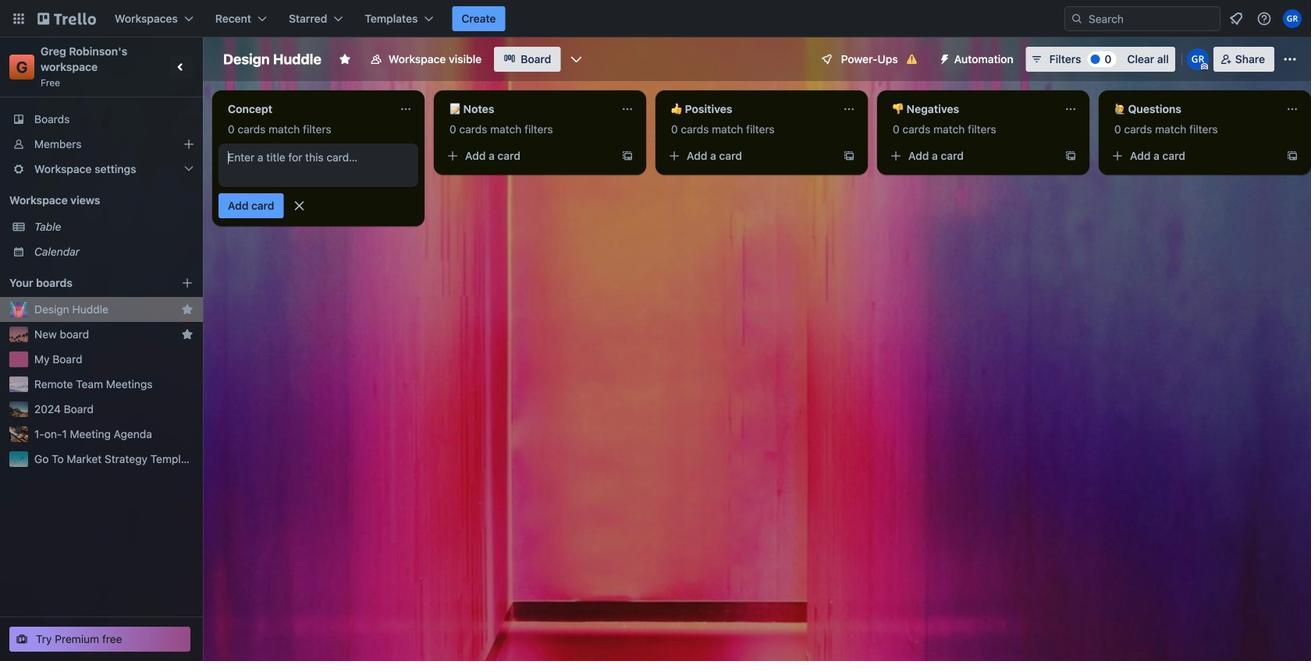 Task type: describe. For each thing, give the bounding box(es) containing it.
sm image
[[932, 47, 954, 69]]

Board name text field
[[215, 47, 329, 72]]

add board image
[[181, 277, 194, 290]]

0 horizontal spatial greg robinson (gregrobinson96) image
[[1187, 48, 1209, 70]]

cancel image
[[291, 198, 307, 214]]

back to home image
[[37, 6, 96, 31]]

2 create from template… image from the left
[[1064, 150, 1077, 162]]

workspace navigation collapse icon image
[[170, 56, 192, 78]]

star or unstar board image
[[339, 53, 351, 66]]

show menu image
[[1282, 52, 1298, 67]]

this member is an admin of this board. image
[[1201, 63, 1208, 70]]

your boards with 7 items element
[[9, 274, 158, 293]]

1 create from template… image from the left
[[843, 150, 855, 162]]

greg robinson (gregrobinson96) image inside primary 'element'
[[1283, 9, 1302, 28]]



Task type: locate. For each thing, give the bounding box(es) containing it.
None text field
[[219, 97, 393, 122], [440, 97, 615, 122], [883, 97, 1058, 122], [1105, 97, 1280, 122], [219, 97, 393, 122], [440, 97, 615, 122], [883, 97, 1058, 122], [1105, 97, 1280, 122]]

greg robinson (gregrobinson96) image down search field
[[1187, 48, 1209, 70]]

primary element
[[0, 0, 1311, 37]]

0 horizontal spatial create from template… image
[[843, 150, 855, 162]]

create from template… image
[[621, 150, 634, 162]]

0 notifications image
[[1227, 9, 1245, 28]]

greg robinson (gregrobinson96) image
[[1283, 9, 1302, 28], [1187, 48, 1209, 70]]

3 create from template… image from the left
[[1286, 150, 1299, 162]]

0 vertical spatial greg robinson (gregrobinson96) image
[[1283, 9, 1302, 28]]

starred icon image
[[181, 304, 194, 316], [181, 329, 194, 341]]

open information menu image
[[1256, 11, 1272, 27]]

None text field
[[662, 97, 837, 122]]

0 vertical spatial starred icon image
[[181, 304, 194, 316]]

1 starred icon image from the top
[[181, 304, 194, 316]]

customize views image
[[568, 52, 584, 67]]

Enter a title for this card… text field
[[219, 144, 418, 187]]

Search field
[[1083, 8, 1220, 30]]

greg robinson (gregrobinson96) image right 'open information menu' "image"
[[1283, 9, 1302, 28]]

2 starred icon image from the top
[[181, 329, 194, 341]]

1 horizontal spatial greg robinson (gregrobinson96) image
[[1283, 9, 1302, 28]]

1 vertical spatial greg robinson (gregrobinson96) image
[[1187, 48, 1209, 70]]

create from template… image
[[843, 150, 855, 162], [1064, 150, 1077, 162], [1286, 150, 1299, 162]]

1 vertical spatial starred icon image
[[181, 329, 194, 341]]

1 horizontal spatial create from template… image
[[1064, 150, 1077, 162]]

search image
[[1071, 12, 1083, 25]]

2 horizontal spatial create from template… image
[[1286, 150, 1299, 162]]



Task type: vqa. For each thing, say whether or not it's contained in the screenshot.
third Create from template… image from left
yes



